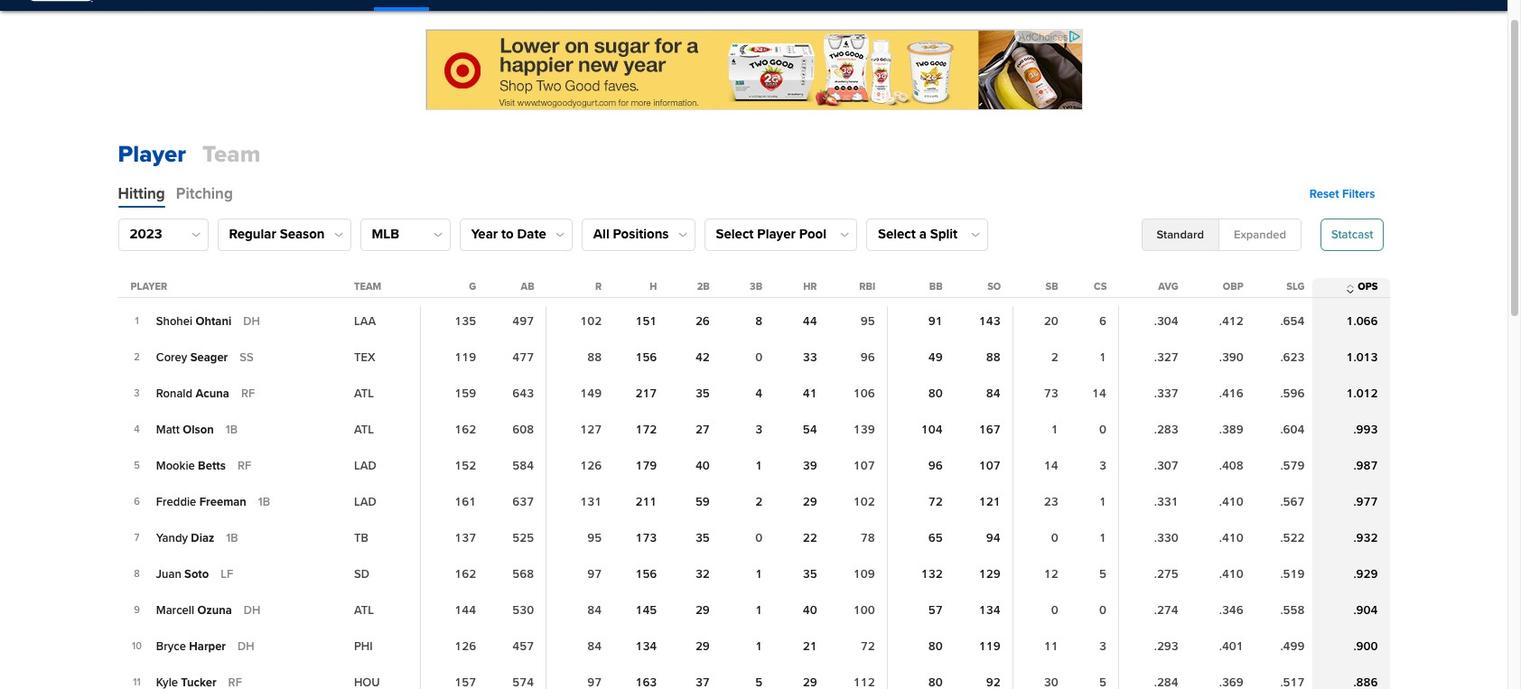 Task type: describe. For each thing, give the bounding box(es) containing it.
atl for 144
[[354, 604, 374, 618]]

80 for 84
[[929, 387, 943, 401]]

149
[[580, 387, 602, 401]]

44 link
[[803, 314, 817, 329]]

1 horizontal spatial advertisement region
[[1119, 128, 1390, 173]]

35 link for 173
[[696, 531, 710, 546]]

0 vertical spatial 126
[[580, 459, 602, 473]]

33 link
[[803, 351, 817, 365]]

211
[[636, 495, 657, 510]]

lad for 152
[[354, 459, 376, 473]]

78
[[861, 531, 875, 546]]

152
[[455, 459, 476, 473]]

54 link
[[803, 423, 817, 437]]

0 vertical spatial 84
[[986, 387, 1001, 401]]

3b button
[[746, 279, 766, 295]]

42 link
[[696, 351, 710, 365]]

hr button
[[800, 279, 821, 295]]

0 vertical spatial 14
[[1092, 387, 1107, 401]]

rf for betts
[[238, 459, 252, 473]]

29 link for 21
[[696, 640, 710, 654]]

27 link
[[696, 423, 710, 437]]

145 link
[[636, 604, 657, 618]]

3 link
[[756, 423, 763, 437]]

.389
[[1219, 423, 1244, 437]]

rf for acuna
[[241, 386, 255, 401]]

40 for 40 link to the right
[[803, 604, 817, 618]]

33
[[803, 351, 817, 365]]

mookie
[[156, 459, 195, 473]]

40 for 40 link to the left
[[696, 459, 710, 473]]

84 link
[[986, 387, 1001, 401]]

3 left ronald
[[134, 388, 140, 400]]

608
[[513, 423, 534, 437]]

.987
[[1354, 459, 1378, 473]]

laa
[[354, 314, 376, 329]]

9
[[134, 605, 140, 616]]

2 link
[[756, 495, 763, 510]]

97
[[588, 567, 602, 582]]

.932
[[1354, 531, 1378, 546]]

1 vertical spatial 119
[[979, 640, 1001, 654]]

g
[[469, 281, 476, 293]]

soto
[[184, 567, 209, 582]]

.274
[[1154, 604, 1179, 618]]

.623
[[1281, 351, 1305, 365]]

29 for 21
[[696, 640, 710, 654]]

player link
[[118, 140, 186, 169]]

0 left the .274 at bottom
[[1099, 604, 1107, 618]]

statcast
[[1332, 227, 1374, 242]]

0 vertical spatial 29
[[803, 495, 817, 510]]

22
[[803, 531, 817, 546]]

0 vertical spatial 5
[[134, 460, 140, 472]]

0 horizontal spatial 95
[[588, 531, 602, 546]]

rbi
[[859, 281, 876, 293]]

avg button
[[1155, 279, 1182, 295]]

marcell
[[156, 603, 194, 618]]

slg button
[[1283, 279, 1309, 295]]

0 vertical spatial 4
[[756, 387, 763, 401]]

127
[[580, 423, 602, 437]]

slg
[[1287, 281, 1305, 293]]

juan soto
[[156, 567, 209, 582]]

pitching
[[176, 185, 233, 203]]

yandy diaz
[[156, 531, 214, 545]]

156 for 88
[[636, 351, 657, 365]]

tab list containing hitting
[[118, 181, 308, 219]]

151 link
[[636, 314, 657, 329]]

sd
[[354, 567, 369, 582]]

1b for olson
[[226, 423, 238, 437]]

0 vertical spatial 29 link
[[803, 495, 817, 510]]

ops
[[1358, 281, 1378, 293]]

2 vertical spatial 35 link
[[803, 567, 817, 582]]

0 horizontal spatial 102
[[580, 314, 602, 329]]

1 horizontal spatial 2
[[756, 495, 763, 510]]

diaz
[[191, 531, 214, 545]]

group containing standard
[[1142, 219, 1302, 251]]

57 link
[[929, 604, 943, 618]]

144
[[455, 604, 476, 618]]

0 down the 12
[[1051, 604, 1059, 618]]

1 horizontal spatial 134 link
[[979, 604, 1001, 618]]

stats table element
[[118, 278, 1390, 689]]

team link
[[202, 140, 261, 169]]

.327
[[1154, 351, 1179, 365]]

2 88 from the left
[[986, 351, 1001, 365]]

129 link
[[979, 567, 1001, 582]]

1 vertical spatial 8
[[134, 569, 140, 580]]

35 for 217
[[696, 387, 710, 401]]

dh for harper
[[238, 639, 255, 654]]

1 link for 39
[[756, 459, 763, 473]]

team
[[202, 140, 261, 168]]

.307
[[1154, 459, 1179, 473]]

2023
[[130, 226, 162, 242]]

.904
[[1354, 604, 1378, 618]]

29 for 40
[[696, 604, 710, 618]]

seager
[[190, 350, 228, 365]]

.412
[[1219, 314, 1244, 329]]

91
[[929, 314, 943, 329]]

134 for the leftmost '134' link
[[636, 640, 657, 654]]

dh for ozuna
[[244, 603, 261, 618]]

1 secondary navigation element from the left
[[108, 0, 650, 11]]

0 vertical spatial 8
[[756, 314, 763, 329]]

.410 for .522
[[1219, 531, 1244, 546]]

statcast link
[[1321, 219, 1385, 278]]

atl for 162
[[354, 423, 374, 437]]

3 left .293
[[1099, 640, 1107, 654]]

2b
[[697, 281, 710, 293]]

0 horizontal spatial 126
[[455, 640, 476, 654]]

select for select a split
[[878, 226, 916, 242]]

167 link
[[979, 423, 1001, 437]]

121 link
[[979, 495, 1001, 510]]

139
[[854, 423, 875, 437]]

.410 for .567
[[1219, 495, 1244, 510]]

.604
[[1281, 423, 1305, 437]]

65
[[929, 531, 943, 546]]

hitting button
[[118, 181, 165, 208]]

season
[[280, 226, 325, 242]]

0 horizontal spatial 4
[[134, 424, 140, 436]]

player
[[131, 281, 167, 293]]

0 horizontal spatial 119
[[455, 351, 476, 365]]

0 horizontal spatial 11
[[133, 677, 141, 689]]

bryce
[[156, 639, 186, 654]]

0 horizontal spatial player
[[118, 140, 186, 168]]

84 for 40
[[588, 604, 602, 618]]

2 vertical spatial 35
[[803, 567, 817, 582]]

23
[[1044, 495, 1059, 510]]

0 down 2 link
[[756, 531, 763, 546]]

team
[[354, 281, 381, 293]]

major league baseball image
[[29, 0, 93, 2]]

497
[[513, 314, 534, 329]]

39 link
[[803, 459, 817, 473]]

135
[[455, 314, 476, 329]]

ronald acuna
[[156, 386, 229, 401]]

sb
[[1046, 281, 1059, 293]]

0 left .283 at the bottom
[[1099, 423, 1107, 437]]

137
[[455, 531, 476, 546]]

freeman
[[199, 495, 247, 509]]

1.012
[[1347, 387, 1378, 401]]

.408
[[1219, 459, 1244, 473]]

phi
[[354, 640, 373, 654]]

94
[[986, 531, 1001, 546]]

0 horizontal spatial 2
[[134, 352, 140, 363]]

2b button
[[694, 279, 714, 295]]

3 left .307
[[1099, 459, 1107, 473]]

acuna
[[196, 386, 229, 401]]

1 horizontal spatial 72
[[929, 495, 943, 510]]



Task type: locate. For each thing, give the bounding box(es) containing it.
avg
[[1158, 281, 1179, 293]]

player up the hitting at top
[[118, 140, 186, 168]]

1 vertical spatial 1b
[[258, 495, 270, 509]]

.579
[[1281, 459, 1305, 473]]

1 vertical spatial 126
[[455, 640, 476, 654]]

2 atl from the top
[[354, 423, 374, 437]]

2 vertical spatial 29
[[696, 640, 710, 654]]

2 80 link from the top
[[929, 640, 943, 654]]

1 vertical spatial 29 link
[[696, 604, 710, 618]]

156 link down 151 link
[[636, 351, 657, 365]]

1 vertical spatial rf
[[238, 459, 252, 473]]

1 vertical spatial 134
[[636, 640, 657, 654]]

r button
[[592, 279, 606, 295]]

8 left the juan
[[134, 569, 140, 580]]

1 vertical spatial 162
[[455, 567, 476, 582]]

0 horizontal spatial 96
[[861, 351, 875, 365]]

8 link
[[756, 314, 763, 329]]

14 up "23"
[[1044, 459, 1059, 473]]

cs button
[[1091, 279, 1111, 295]]

80 down 49
[[929, 387, 943, 401]]

1 vertical spatial 84
[[588, 604, 602, 618]]

g button
[[465, 279, 480, 295]]

3b
[[750, 281, 763, 293]]

2 vertical spatial .410
[[1219, 567, 1244, 582]]

4 left 'matt'
[[134, 424, 140, 436]]

1 vertical spatial 14
[[1044, 459, 1059, 473]]

35 link for 217
[[696, 387, 710, 401]]

44
[[803, 314, 817, 329]]

172
[[636, 423, 657, 437]]

1 vertical spatial 35
[[696, 531, 710, 546]]

2 horizontal spatial 2
[[1051, 351, 1059, 365]]

162 for 608
[[455, 423, 476, 437]]

80 for 119
[[929, 640, 943, 654]]

3 down 4 link on the bottom of the page
[[756, 423, 763, 437]]

matt
[[156, 423, 180, 437]]

0 vertical spatial 80
[[929, 387, 943, 401]]

.596
[[1281, 387, 1305, 401]]

637
[[513, 495, 534, 510]]

84 down 88 link
[[986, 387, 1001, 401]]

173 link
[[636, 531, 657, 546]]

expanded
[[1234, 227, 1287, 242]]

1 vertical spatial player
[[757, 226, 796, 242]]

1 vertical spatial 6
[[134, 496, 140, 508]]

2 vertical spatial 1b
[[226, 531, 238, 545]]

select up 3b button in the top of the page
[[716, 226, 754, 242]]

41 link
[[803, 387, 817, 401]]

1 horizontal spatial 5
[[1099, 567, 1107, 582]]

156 link for 97
[[636, 567, 657, 582]]

0 vertical spatial 162
[[455, 423, 476, 437]]

88 up 84 link
[[986, 351, 1001, 365]]

ronald
[[156, 386, 192, 401]]

dh for ohtani
[[243, 314, 260, 329]]

0 horizontal spatial 5
[[134, 460, 140, 472]]

2 vertical spatial dh
[[238, 639, 255, 654]]

0 vertical spatial rf
[[241, 386, 255, 401]]

rf right "betts"
[[238, 459, 252, 473]]

dh right ozuna at the left bottom of the page
[[244, 603, 261, 618]]

0 horizontal spatial 134
[[636, 640, 657, 654]]

80 link for 119
[[929, 640, 943, 654]]

0 vertical spatial 134
[[979, 604, 1001, 618]]

0 vertical spatial player
[[118, 140, 186, 168]]

player left pool
[[757, 226, 796, 242]]

1 link for 40
[[756, 604, 763, 618]]

32
[[696, 567, 710, 582]]

dh right harper
[[238, 639, 255, 654]]

1 80 from the top
[[929, 387, 943, 401]]

26
[[696, 314, 710, 329]]

3 atl from the top
[[354, 604, 374, 618]]

2 right 59 link
[[756, 495, 763, 510]]

2 secondary navigation element from the left
[[650, 0, 802, 11]]

a
[[919, 226, 927, 242]]

134 for rightmost '134' link
[[979, 604, 1001, 618]]

.654
[[1281, 314, 1305, 329]]

2 vertical spatial atl
[[354, 604, 374, 618]]

select
[[716, 226, 754, 242], [878, 226, 916, 242]]

0 horizontal spatial 40
[[696, 459, 710, 473]]

1 88 from the left
[[588, 351, 602, 365]]

2 left corey
[[134, 352, 140, 363]]

29 link up 22 link
[[803, 495, 817, 510]]

84 for 21
[[588, 640, 602, 654]]

1 vertical spatial 72
[[861, 640, 875, 654]]

.293
[[1154, 640, 1179, 654]]

35 link up the '27'
[[696, 387, 710, 401]]

88 link
[[986, 351, 1001, 365]]

96 up 72 link
[[929, 459, 943, 473]]

2 1 link from the top
[[756, 567, 763, 582]]

obp
[[1223, 281, 1244, 293]]

1 156 link from the top
[[636, 351, 657, 365]]

0 vertical spatial 156
[[636, 351, 657, 365]]

1b right diaz
[[226, 531, 238, 545]]

.558
[[1281, 604, 1305, 618]]

95 down "rbi" button
[[861, 314, 875, 329]]

0 vertical spatial 40 link
[[696, 459, 710, 473]]

159
[[455, 387, 476, 401]]

2 162 from the top
[[455, 567, 476, 582]]

1 1 link from the top
[[756, 459, 763, 473]]

1 162 from the top
[[455, 423, 476, 437]]

156 for 97
[[636, 567, 657, 582]]

1 horizontal spatial player
[[757, 226, 796, 242]]

0 horizontal spatial select
[[716, 226, 754, 242]]

1 horizontal spatial 95
[[861, 314, 875, 329]]

2 down 20 in the right top of the page
[[1051, 351, 1059, 365]]

40 up the 21 link
[[803, 604, 817, 618]]

0 vertical spatial .410
[[1219, 495, 1244, 510]]

0 vertical spatial 6
[[1099, 314, 1107, 329]]

96
[[861, 351, 875, 365], [929, 459, 943, 473]]

.993
[[1354, 423, 1378, 437]]

1 vertical spatial atl
[[354, 423, 374, 437]]

6 down cs button
[[1099, 314, 1107, 329]]

35 down 22
[[803, 567, 817, 582]]

134 link down '145' link
[[636, 640, 657, 654]]

1 horizontal spatial 134
[[979, 604, 1001, 618]]

4 up 3 link
[[756, 387, 763, 401]]

pool
[[799, 226, 827, 242]]

211 link
[[636, 495, 657, 510]]

0 vertical spatial 11
[[1044, 640, 1059, 654]]

2
[[1051, 351, 1059, 365], [134, 352, 140, 363], [756, 495, 763, 510]]

29 down 32 at bottom
[[696, 604, 710, 618]]

1 horizontal spatial 6
[[1099, 314, 1107, 329]]

14
[[1092, 387, 1107, 401], [1044, 459, 1059, 473]]

11 down 10
[[133, 677, 141, 689]]

0 up 4 link on the bottom of the page
[[756, 351, 763, 365]]

0 up the 12
[[1051, 531, 1059, 546]]

4 1 link from the top
[[756, 640, 763, 654]]

0 vertical spatial 40
[[696, 459, 710, 473]]

40 up 59 link
[[696, 459, 710, 473]]

3 .410 from the top
[[1219, 567, 1244, 582]]

1 horizontal spatial 40
[[803, 604, 817, 618]]

1 vertical spatial 96
[[929, 459, 943, 473]]

35 up the '27'
[[696, 387, 710, 401]]

.410 for .519
[[1219, 567, 1244, 582]]

162 up 152
[[455, 423, 476, 437]]

1 vertical spatial 156
[[636, 567, 657, 582]]

1 vertical spatial 11
[[133, 677, 141, 689]]

134 link
[[979, 604, 1001, 618], [636, 640, 657, 654]]

0 horizontal spatial 14
[[1044, 459, 1059, 473]]

select for select player pool
[[716, 226, 754, 242]]

11
[[1044, 640, 1059, 654], [133, 677, 141, 689]]

72 down 96 link
[[929, 495, 943, 510]]

162 for 568
[[455, 567, 476, 582]]

156 link up '145' link
[[636, 567, 657, 582]]

32 link
[[696, 567, 710, 582]]

1 horizontal spatial 11
[[1044, 640, 1059, 654]]

102 up 78 at the right of page
[[854, 495, 875, 510]]

group
[[1142, 219, 1302, 251]]

0 vertical spatial 156 link
[[636, 351, 657, 365]]

2 156 from the top
[[636, 567, 657, 582]]

6 up 7 on the left
[[134, 496, 140, 508]]

80 link for 84
[[929, 387, 943, 401]]

102 down r
[[580, 314, 602, 329]]

131
[[580, 495, 602, 510]]

1.013
[[1347, 351, 1378, 365]]

2 .410 from the top
[[1219, 531, 1244, 546]]

104 link
[[921, 423, 943, 437]]

88 up 149
[[588, 351, 602, 365]]

100
[[854, 604, 875, 618]]

.410 down .408
[[1219, 495, 1244, 510]]

select left a
[[878, 226, 916, 242]]

1b right freeman
[[258, 495, 270, 509]]

2 select from the left
[[878, 226, 916, 242]]

reset filters button
[[1304, 181, 1390, 208]]

standard button
[[1142, 220, 1219, 250]]

1 link for 21
[[756, 640, 763, 654]]

0 horizontal spatial 88
[[588, 351, 602, 365]]

20
[[1044, 314, 1059, 329]]

select player pool
[[716, 226, 827, 242]]

mookie betts
[[156, 459, 226, 473]]

95 up the 97
[[588, 531, 602, 546]]

1 vertical spatial 134 link
[[636, 640, 657, 654]]

advertisement region up the reset
[[1119, 128, 1390, 173]]

40 link up 59 link
[[696, 459, 710, 473]]

29 link down the 32 link
[[696, 640, 710, 654]]

0 vertical spatial advertisement region
[[425, 29, 1083, 110]]

6
[[1099, 314, 1107, 329], [134, 496, 140, 508]]

atl for 159
[[354, 387, 374, 401]]

2 156 link from the top
[[636, 567, 657, 582]]

119 down 135 in the top left of the page
[[455, 351, 476, 365]]

0 horizontal spatial 72
[[861, 640, 875, 654]]

156 up '145' link
[[636, 567, 657, 582]]

1 vertical spatial 5
[[1099, 567, 1107, 582]]

regular season
[[229, 226, 325, 242]]

betts
[[198, 459, 226, 473]]

ab
[[521, 281, 535, 293]]

1 horizontal spatial 119
[[979, 640, 1001, 654]]

156 link for 88
[[636, 351, 657, 365]]

126 down 127
[[580, 459, 602, 473]]

0 vertical spatial dh
[[243, 314, 260, 329]]

162 down '137'
[[455, 567, 476, 582]]

1b for freeman
[[258, 495, 270, 509]]

1 horizontal spatial 88
[[986, 351, 1001, 365]]

2 107 from the left
[[979, 459, 1001, 473]]

so button
[[984, 279, 1005, 295]]

1 horizontal spatial 40 link
[[803, 604, 817, 618]]

tab list
[[118, 181, 308, 219]]

91 link
[[929, 314, 943, 329]]

tertiary navigation element
[[1074, 0, 1349, 11]]

1 atl from the top
[[354, 387, 374, 401]]

1 lad from the top
[[354, 459, 376, 473]]

0 vertical spatial 134 link
[[979, 604, 1001, 618]]

72 link
[[929, 495, 943, 510]]

134 down '145' link
[[636, 640, 657, 654]]

1 horizontal spatial 4
[[756, 387, 763, 401]]

3 1 link from the top
[[756, 604, 763, 618]]

134 link up '119' link
[[979, 604, 1001, 618]]

96 up the "106"
[[861, 351, 875, 365]]

40 link up the 21 link
[[803, 604, 817, 618]]

hr
[[803, 281, 817, 293]]

1b for diaz
[[226, 531, 238, 545]]

80 link down 57
[[929, 640, 943, 654]]

1 horizontal spatial 102
[[854, 495, 875, 510]]

4
[[756, 387, 763, 401], [134, 424, 140, 436]]

119 link
[[979, 640, 1001, 654]]

rf right acuna
[[241, 386, 255, 401]]

1 horizontal spatial 107
[[979, 459, 1001, 473]]

11 right '119' link
[[1044, 640, 1059, 654]]

statcast button
[[1321, 219, 1385, 251]]

35 link down 22
[[803, 567, 817, 582]]

1 vertical spatial 156 link
[[636, 567, 657, 582]]

119 down 129
[[979, 640, 1001, 654]]

80 link down 49
[[929, 387, 943, 401]]

2 lad from the top
[[354, 495, 376, 510]]

109
[[854, 567, 875, 582]]

1b right olson
[[226, 423, 238, 437]]

173
[[636, 531, 657, 546]]

1 vertical spatial 95
[[588, 531, 602, 546]]

rbi button
[[856, 279, 879, 295]]

2 vertical spatial 29 link
[[696, 640, 710, 654]]

1 vertical spatial 102
[[854, 495, 875, 510]]

107 down the 167
[[979, 459, 1001, 473]]

lad for 161
[[354, 495, 376, 510]]

.410 up .346
[[1219, 567, 1244, 582]]

1 horizontal spatial 96
[[929, 459, 943, 473]]

0 horizontal spatial 40 link
[[696, 459, 710, 473]]

0 vertical spatial 95
[[861, 314, 875, 329]]

advertisement region down top navigation menu bar
[[425, 29, 1083, 110]]

29 up 22 link
[[803, 495, 817, 510]]

126
[[580, 459, 602, 473], [455, 640, 476, 654]]

expanded button
[[1220, 220, 1301, 250]]

29 down the 32 link
[[696, 640, 710, 654]]

.900
[[1354, 640, 1378, 654]]

advertisement region
[[425, 29, 1083, 110], [1119, 128, 1390, 173]]

72 down 100
[[861, 640, 875, 654]]

secondary navigation element
[[108, 0, 650, 11], [650, 0, 802, 11]]

29 link down 32 at bottom
[[696, 604, 710, 618]]

29 link for 40
[[696, 604, 710, 618]]

1 vertical spatial 40 link
[[803, 604, 817, 618]]

1 vertical spatial 29
[[696, 604, 710, 618]]

35 link down 59 link
[[696, 531, 710, 546]]

84 down the 97
[[588, 604, 602, 618]]

1 vertical spatial 4
[[134, 424, 140, 436]]

0 vertical spatial 102
[[580, 314, 602, 329]]

477
[[513, 351, 534, 365]]

41
[[803, 387, 817, 401]]

35 down 59 link
[[696, 531, 710, 546]]

5 left mookie
[[134, 460, 140, 472]]

year to date
[[471, 226, 546, 242]]

0
[[756, 351, 763, 365], [1099, 423, 1107, 437], [756, 531, 763, 546], [1051, 531, 1059, 546], [1051, 604, 1059, 618], [1099, 604, 1107, 618]]

ohtani
[[196, 314, 232, 329]]

156 down 151 link
[[636, 351, 657, 365]]

1 horizontal spatial 14
[[1092, 387, 1107, 401]]

54
[[803, 423, 817, 437]]

.410 left .522
[[1219, 531, 1244, 546]]

1 horizontal spatial 8
[[756, 314, 763, 329]]

179 link
[[636, 459, 657, 473]]

1 link
[[756, 459, 763, 473], [756, 567, 763, 582], [756, 604, 763, 618], [756, 640, 763, 654]]

1 link for 35
[[756, 567, 763, 582]]

2 80 from the top
[[929, 640, 943, 654]]

1 vertical spatial 80
[[929, 640, 943, 654]]

0 vertical spatial 96
[[861, 351, 875, 365]]

dh up ss
[[243, 314, 260, 329]]

1 vertical spatial 80 link
[[929, 640, 943, 654]]

126 down 144 in the left bottom of the page
[[455, 640, 476, 654]]

0 horizontal spatial 134 link
[[636, 640, 657, 654]]

84 right the 457 at the bottom left of the page
[[588, 640, 602, 654]]

5 right the 12
[[1099, 567, 1107, 582]]

14 right the 73
[[1092, 387, 1107, 401]]

all positions
[[593, 226, 669, 242]]

35 for 173
[[696, 531, 710, 546]]

tb
[[354, 531, 369, 546]]

corey
[[156, 350, 187, 365]]

0 vertical spatial 119
[[455, 351, 476, 365]]

0 vertical spatial 1b
[[226, 423, 238, 437]]

134 up '119' link
[[979, 604, 1001, 618]]

1 vertical spatial dh
[[244, 603, 261, 618]]

.567
[[1281, 495, 1305, 510]]

player button
[[127, 279, 171, 295]]

107 down 139 in the right bottom of the page
[[854, 459, 875, 473]]

top navigation menu bar
[[0, 0, 1508, 11]]

8 down '3b'
[[756, 314, 763, 329]]

1 .410 from the top
[[1219, 495, 1244, 510]]

7
[[134, 532, 140, 544]]

1 156 from the top
[[636, 351, 657, 365]]

1 107 from the left
[[854, 459, 875, 473]]

reset
[[1310, 187, 1340, 201]]

73
[[1044, 387, 1059, 401]]

106
[[854, 387, 875, 401]]

80 down 57
[[929, 640, 943, 654]]

0 horizontal spatial 6
[[134, 496, 140, 508]]

1 80 link from the top
[[929, 387, 943, 401]]

1 vertical spatial 40
[[803, 604, 817, 618]]

1 select from the left
[[716, 226, 754, 242]]



Task type: vqa. For each thing, say whether or not it's contained in the screenshot.


